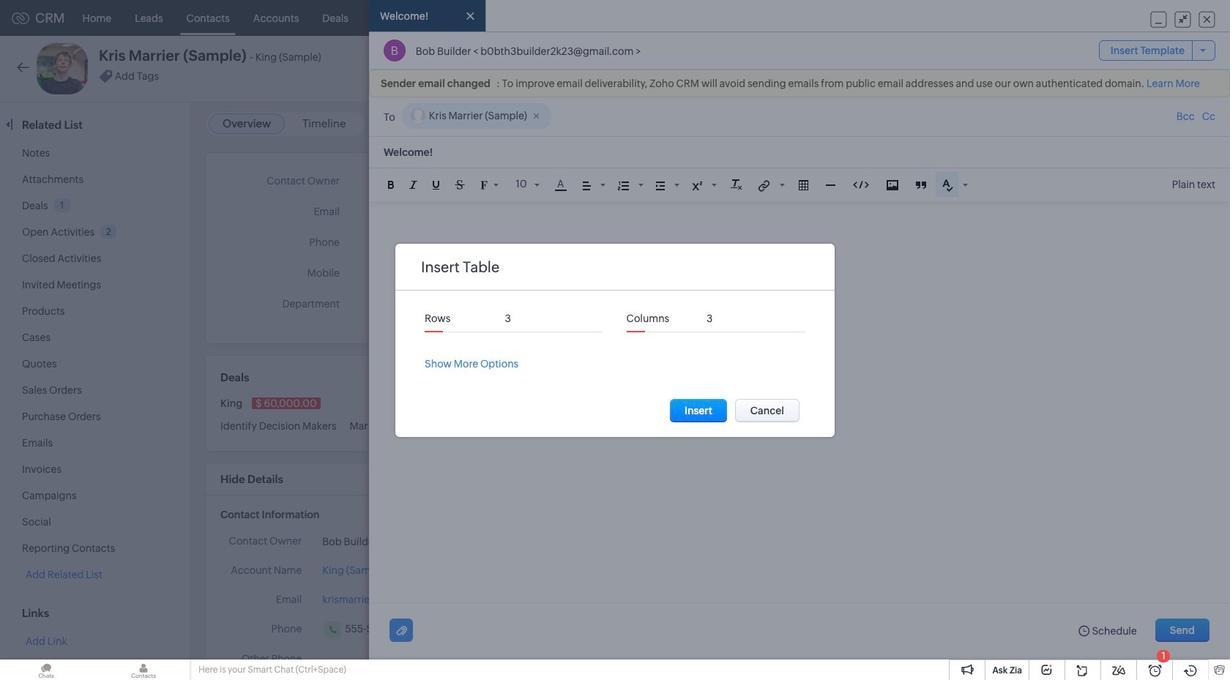 Task type: locate. For each thing, give the bounding box(es) containing it.
search element
[[1009, 0, 1039, 36]]

links image
[[759, 180, 770, 192]]

1 to 20 text field
[[707, 305, 806, 332]]

script image
[[692, 181, 702, 190]]

alignment image
[[583, 181, 591, 190]]

search image
[[1018, 12, 1030, 24]]

Subject text field
[[369, 137, 1231, 168]]



Task type: vqa. For each thing, say whether or not it's contained in the screenshot.
Visits
no



Task type: describe. For each thing, give the bounding box(es) containing it.
indent image
[[656, 181, 665, 190]]

spell check image
[[943, 180, 954, 192]]

list image
[[618, 181, 629, 190]]

contacts image
[[97, 660, 190, 681]]

profile element
[[1156, 0, 1197, 36]]

chats image
[[0, 660, 92, 681]]

create menu image
[[982, 9, 1000, 27]]

logo image
[[12, 12, 29, 24]]

1 to 20 text field
[[505, 305, 604, 332]]

create menu element
[[973, 0, 1009, 36]]

profile image
[[1165, 6, 1188, 30]]



